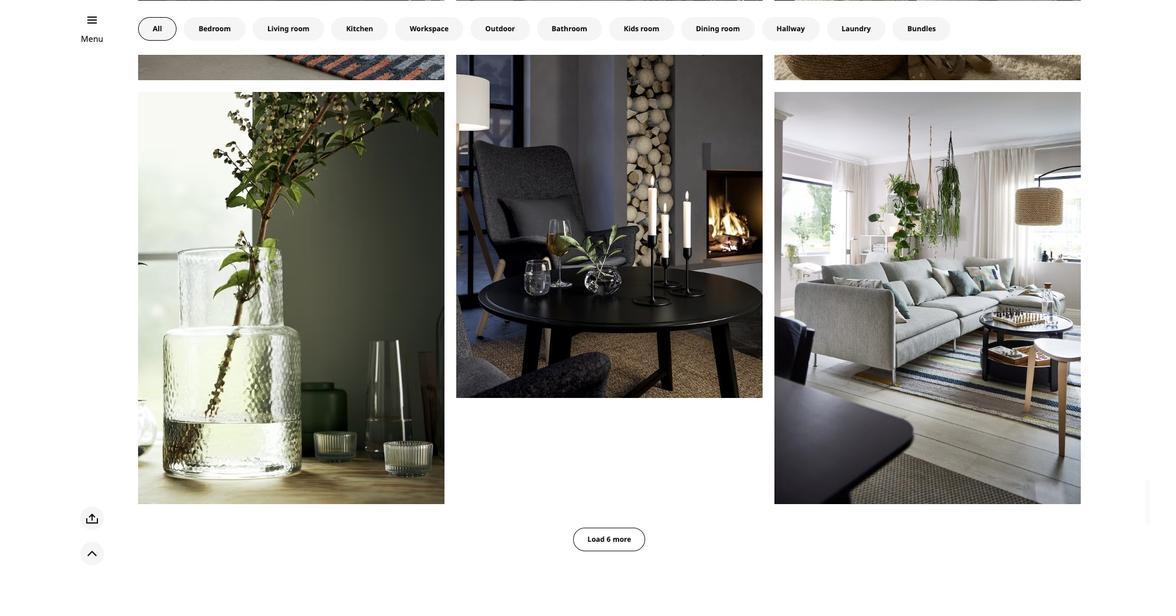 Task type: locate. For each thing, give the bounding box(es) containing it.
two anthracite frötorp coffee tables in front of a grey äpplaryd sofa. one has books and a bowl on it, the other has a glass. image
[[138, 0, 445, 80]]

2 room from the left
[[641, 23, 659, 33]]

hallway button
[[762, 17, 820, 40]]

room right living
[[291, 23, 310, 33]]

more
[[613, 535, 631, 545]]

1 room from the left
[[291, 23, 310, 33]]

a living room that features a mouth blown glass vase that holds a branch with leaves inside, a tealight holder, and a vase. image
[[138, 92, 445, 505]]

kids room button
[[609, 17, 674, 40]]

load
[[588, 535, 605, 545]]

room inside button
[[721, 23, 740, 33]]

bedroom
[[199, 23, 231, 33]]

hallway
[[777, 23, 805, 33]]

3 room from the left
[[721, 23, 740, 33]]

room right kids
[[641, 23, 659, 33]]

bedroom button
[[184, 17, 246, 40]]

room
[[291, 23, 310, 33], [641, 23, 659, 33], [721, 23, 740, 33]]

kitchen button
[[331, 17, 388, 40]]

room for kids room
[[641, 23, 659, 33]]

0 horizontal spatial room
[[291, 23, 310, 33]]

2 horizontal spatial room
[[721, 23, 740, 33]]

dining
[[696, 23, 719, 33]]

workspace
[[410, 23, 449, 33]]

outdoor button
[[471, 17, 530, 40]]

living
[[267, 23, 289, 33]]

room right 'dining'
[[721, 23, 740, 33]]

6
[[607, 535, 611, 545]]

bundles
[[908, 23, 936, 33]]

1 horizontal spatial room
[[641, 23, 659, 33]]

outdoor
[[485, 23, 515, 33]]

all button
[[138, 17, 177, 40]]

menu button
[[81, 32, 103, 45]]

living room
[[267, 23, 310, 33]]



Task type: describe. For each thing, give the bounding box(es) containing it.
room for dining room
[[721, 23, 740, 33]]

a grey söderhamn sofa with three hanging plants above it and a black round borgeby table holding a bottle and game in front. image
[[775, 92, 1081, 505]]

laundry button
[[827, 17, 886, 40]]

living room with a black candlestick set of 3 made of aluminum, placed on a round coffee table next to a high back armchair. image
[[456, 0, 763, 398]]

kids room
[[624, 23, 659, 33]]

bathroom button
[[537, 17, 602, 40]]

laundry
[[842, 23, 871, 33]]

bathroom
[[552, 23, 587, 33]]

a modern living room that features a side table, a pendant lamp, cushion covers, a pouf, and a 1-seat section. image
[[775, 0, 1081, 80]]

all
[[153, 23, 162, 33]]

menu
[[81, 33, 103, 44]]

load 6 more
[[588, 535, 631, 545]]

kids
[[624, 23, 639, 33]]

dining room
[[696, 23, 740, 33]]

kitchen
[[346, 23, 373, 33]]

bundles button
[[893, 17, 951, 40]]

load 6 more button
[[574, 528, 646, 552]]

workspace button
[[395, 17, 463, 40]]

room for living room
[[291, 23, 310, 33]]

living room button
[[253, 17, 324, 40]]

dining room button
[[681, 17, 755, 40]]



Task type: vqa. For each thing, say whether or not it's contained in the screenshot.
compartments, TOP
no



